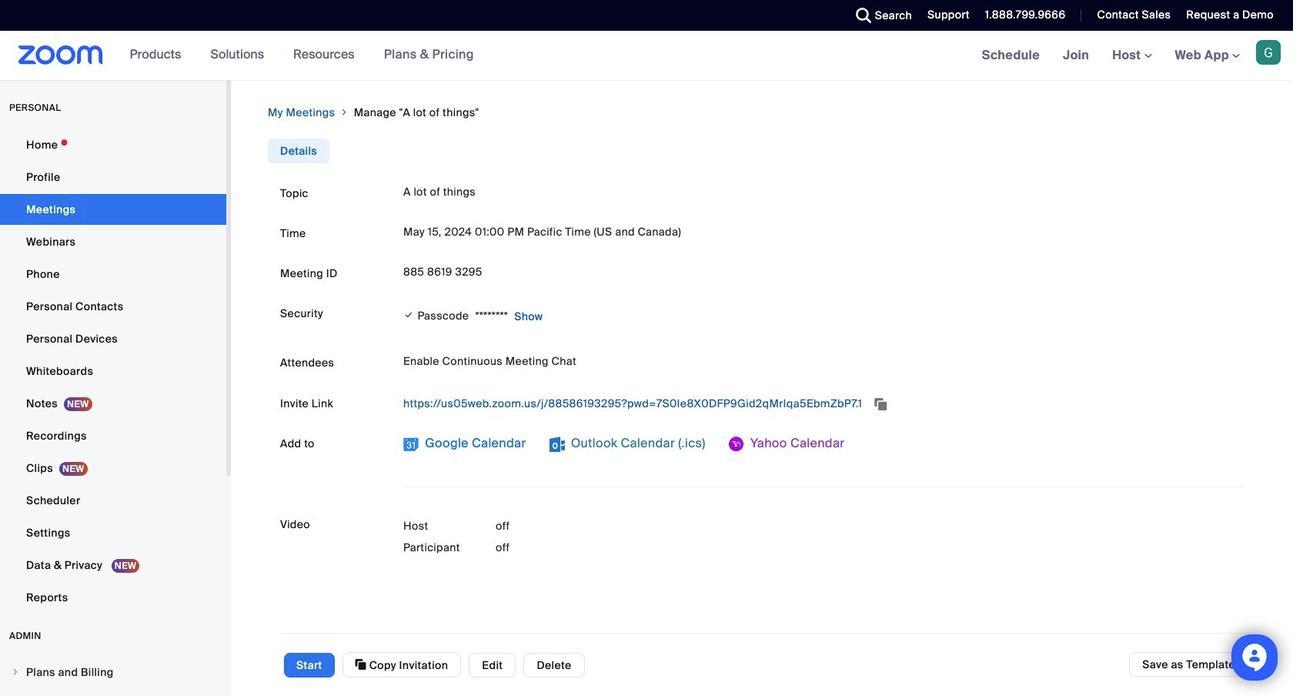 Task type: locate. For each thing, give the bounding box(es) containing it.
menu item
[[0, 658, 226, 687]]

application
[[404, 391, 1245, 416]]

banner
[[0, 31, 1294, 81]]

personal menu menu
[[0, 129, 226, 615]]

tab
[[268, 139, 330, 163]]

profile picture image
[[1257, 40, 1281, 65]]

right image
[[340, 105, 349, 120], [11, 668, 20, 677]]

0 vertical spatial right image
[[340, 105, 349, 120]]

1 horizontal spatial right image
[[340, 105, 349, 120]]

1 vertical spatial right image
[[11, 668, 20, 677]]

add to google calendar image
[[404, 437, 419, 452]]

zoom logo image
[[18, 45, 103, 65]]

product information navigation
[[103, 31, 486, 80]]



Task type: describe. For each thing, give the bounding box(es) containing it.
manage my meeting tab control tab list
[[268, 139, 330, 163]]

checked image
[[404, 307, 415, 322]]

add to outlook calendar (.ics) image
[[550, 437, 565, 452]]

0 horizontal spatial right image
[[11, 668, 20, 677]]

manage a lot of things navigation
[[268, 105, 1257, 120]]

meetings navigation
[[971, 31, 1294, 81]]

add to yahoo calendar image
[[729, 437, 744, 452]]

copy image
[[355, 658, 367, 672]]



Task type: vqa. For each thing, say whether or not it's contained in the screenshot.
the leftmost Right Icon
yes



